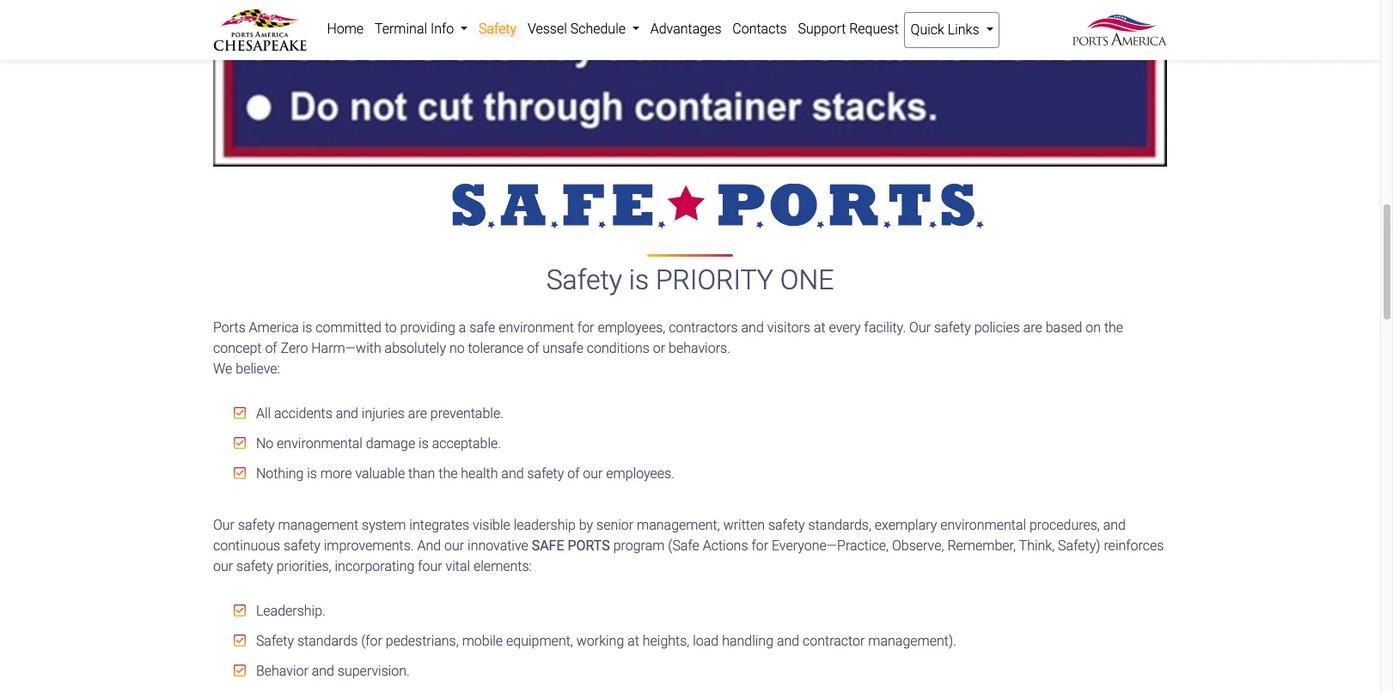 Task type: describe. For each thing, give the bounding box(es) containing it.
0 horizontal spatial of
[[265, 340, 277, 357]]

advantages link
[[645, 12, 727, 46]]

support request
[[798, 21, 899, 37]]

on
[[1086, 320, 1101, 336]]

our inside our safety management system integrates visible leadership by senior management, written safety standards,         exemplary environmental procedures, and continuous safety improvements. and our innovative
[[213, 517, 235, 534]]

health
[[461, 466, 498, 482]]

at inside ports america is committed to providing a safe environment for employees, contractors and visitors at every facility. our safety policies are based on the concept         of zero harm—with absolutely no tolerance of unsafe conditions or behaviors. we believe:
[[814, 320, 826, 336]]

links
[[948, 21, 979, 38]]

system
[[362, 517, 406, 534]]

accidents
[[274, 405, 332, 422]]

nothing
[[256, 466, 304, 482]]

a
[[459, 320, 466, 336]]

safety up continuous
[[238, 517, 275, 534]]

pedestrians,
[[386, 633, 459, 650]]

program
[[613, 538, 665, 554]]

valuable
[[355, 466, 405, 482]]

equipment,
[[506, 633, 573, 650]]

home link
[[321, 12, 369, 46]]

our inside our safety management system integrates visible leadership by senior management, written safety standards,         exemplary environmental procedures, and continuous safety improvements. and our innovative
[[444, 538, 464, 554]]

safety for safety
[[479, 21, 517, 37]]

we
[[213, 361, 232, 377]]

behavior
[[256, 663, 308, 680]]

standards,
[[808, 517, 871, 534]]

safety is priority one
[[546, 264, 834, 297]]

terminal
[[375, 21, 427, 37]]

no
[[449, 340, 465, 357]]

vessel schedule
[[528, 21, 629, 37]]

continuous
[[213, 538, 280, 554]]

safe
[[470, 320, 495, 336]]

to
[[385, 320, 397, 336]]

request
[[849, 21, 899, 37]]

management
[[278, 517, 359, 534]]

all
[[256, 405, 271, 422]]

incorporating
[[335, 558, 415, 575]]

environmental inside our safety management system integrates visible leadership by senior management, written safety standards,         exemplary environmental procedures, and continuous safety improvements. and our innovative
[[940, 517, 1026, 534]]

policies
[[974, 320, 1020, 336]]

safety inside program (safe actions for everyone—practice, observe,         remember, think, safety) reinforces our safety priorities, incorporating four vital elements:
[[236, 558, 273, 575]]

0 horizontal spatial the
[[439, 466, 458, 482]]

reinforces
[[1104, 538, 1164, 554]]

providing
[[400, 320, 455, 336]]

committed
[[316, 320, 381, 336]]

and right handling
[[777, 633, 799, 650]]

0 horizontal spatial environmental
[[277, 436, 363, 452]]

employees.
[[606, 466, 675, 482]]

exemplary
[[875, 517, 937, 534]]

ports
[[213, 320, 246, 336]]

acceptable.
[[432, 436, 501, 452]]

safety link
[[473, 12, 522, 46]]

2 horizontal spatial of
[[567, 466, 580, 482]]

employees,
[[598, 320, 665, 336]]

support
[[798, 21, 846, 37]]

quick
[[911, 21, 944, 38]]

harm—with
[[311, 340, 381, 357]]

load
[[693, 633, 719, 650]]

check square image
[[234, 664, 246, 678]]

handling
[[722, 633, 773, 650]]

than
[[408, 466, 435, 482]]

program (safe actions for everyone—practice, observe,         remember, think, safety) reinforces our safety priorities, incorporating four vital elements:
[[213, 538, 1164, 575]]

believe:
[[236, 361, 280, 377]]

for inside program (safe actions for everyone—practice, observe,         remember, think, safety) reinforces our safety priorities, incorporating four vital elements:
[[751, 538, 768, 554]]

check square image for leadership.
[[234, 604, 246, 618]]

for inside ports america is committed to providing a safe environment for employees, contractors and visitors at every facility. our safety policies are based on the concept         of zero harm—with absolutely no tolerance of unsafe conditions or behaviors. we believe:
[[577, 320, 594, 336]]

every
[[829, 320, 861, 336]]

leadership
[[514, 517, 576, 534]]

safety right written
[[768, 517, 805, 534]]

quick links link
[[904, 12, 999, 48]]

all accidents and injuries are preventable.
[[253, 405, 504, 422]]

contractors
[[669, 320, 738, 336]]

and left injuries
[[336, 405, 358, 422]]

our safety management system integrates visible leadership by senior management, written safety standards,         exemplary environmental procedures, and continuous safety improvements. and our innovative
[[213, 517, 1126, 554]]

0 horizontal spatial at
[[628, 633, 639, 650]]

conditions
[[587, 340, 650, 357]]

tolerance
[[468, 340, 524, 357]]

absolutely
[[385, 340, 446, 357]]

safety up the 'leadership'
[[527, 466, 564, 482]]

quick links
[[911, 21, 983, 38]]

(safe
[[668, 538, 699, 554]]

vessel
[[528, 21, 567, 37]]

and inside ports america is committed to providing a safe environment for employees, contractors and visitors at every facility. our safety policies are based on the concept         of zero harm—with absolutely no tolerance of unsafe conditions or behaviors. we believe:
[[741, 320, 764, 336]]

our for employees.
[[583, 466, 603, 482]]

check square image for no environmental damage is acceptable.
[[234, 436, 246, 450]]



Task type: vqa. For each thing, say whether or not it's contained in the screenshot.
Inquiries to the left
no



Task type: locate. For each thing, give the bounding box(es) containing it.
our inside ports america is committed to providing a safe environment for employees, contractors and visitors at every facility. our safety policies are based on the concept         of zero harm—with absolutely no tolerance of unsafe conditions or behaviors. we believe:
[[909, 320, 931, 336]]

5 check square image from the top
[[234, 634, 246, 648]]

or
[[653, 340, 665, 357]]

safety down continuous
[[236, 558, 273, 575]]

and up reinforces
[[1103, 517, 1126, 534]]

safety
[[934, 320, 971, 336], [527, 466, 564, 482], [238, 517, 275, 534], [768, 517, 805, 534], [284, 538, 320, 554], [236, 558, 273, 575]]

1 vertical spatial the
[[439, 466, 458, 482]]

and inside our safety management system integrates visible leadership by senior management, written safety standards,         exemplary environmental procedures, and continuous safety improvements. and our innovative
[[1103, 517, 1126, 534]]

for down written
[[751, 538, 768, 554]]

damage
[[366, 436, 415, 452]]

check square image for nothing is more valuable than the health and safety of our employees.
[[234, 467, 246, 480]]

1 vertical spatial our
[[213, 517, 235, 534]]

0 horizontal spatial safety
[[256, 633, 294, 650]]

zero
[[281, 340, 308, 357]]

of down environment
[[527, 340, 539, 357]]

1 vertical spatial environmental
[[940, 517, 1026, 534]]

is
[[629, 264, 649, 297], [302, 320, 312, 336], [419, 436, 429, 452], [307, 466, 317, 482]]

four
[[418, 558, 442, 575]]

vital
[[446, 558, 470, 575]]

think,
[[1019, 538, 1055, 554]]

4 check square image from the top
[[234, 604, 246, 618]]

at
[[814, 320, 826, 336], [628, 633, 639, 650]]

no environmental damage is acceptable.
[[253, 436, 501, 452]]

the right on at the top of the page
[[1104, 320, 1123, 336]]

1 vertical spatial our
[[444, 538, 464, 554]]

1 vertical spatial at
[[628, 633, 639, 650]]

is inside ports america is committed to providing a safe environment for employees, contractors and visitors at every facility. our safety policies are based on the concept         of zero harm—with absolutely no tolerance of unsafe conditions or behaviors. we believe:
[[302, 320, 312, 336]]

0 vertical spatial the
[[1104, 320, 1123, 336]]

1 horizontal spatial our
[[444, 538, 464, 554]]

and down standards
[[312, 663, 334, 680]]

supervision.
[[338, 663, 410, 680]]

1 horizontal spatial safety
[[479, 21, 517, 37]]

2 vertical spatial safety
[[256, 633, 294, 650]]

one
[[780, 264, 834, 297]]

our inside program (safe actions for everyone—practice, observe,         remember, think, safety) reinforces our safety priorities, incorporating four vital elements:
[[213, 558, 233, 575]]

behavior and supervision.
[[253, 663, 410, 680]]

is up zero
[[302, 320, 312, 336]]

safety)
[[1058, 538, 1101, 554]]

terminal info link
[[369, 12, 473, 46]]

america
[[249, 320, 299, 336]]

safety up employees,
[[546, 264, 622, 297]]

1 horizontal spatial our
[[909, 320, 931, 336]]

1 horizontal spatial environmental
[[940, 517, 1026, 534]]

is up employees,
[[629, 264, 649, 297]]

3 check square image from the top
[[234, 467, 246, 480]]

leadership.
[[253, 603, 326, 619]]

preventable.
[[430, 405, 504, 422]]

ports america is committed to providing a safe environment for employees, contractors and visitors at every facility. our safety policies are based on the concept         of zero harm—with absolutely no tolerance of unsafe conditions or behaviors. we believe:
[[213, 320, 1123, 377]]

safety left vessel
[[479, 21, 517, 37]]

check square image for safety standards (for pedestrians, mobile equipment, working at heights, load handling and contractor management).
[[234, 634, 246, 648]]

innovative
[[468, 538, 528, 554]]

0 vertical spatial at
[[814, 320, 826, 336]]

of down "america"
[[265, 340, 277, 357]]

1 horizontal spatial at
[[814, 320, 826, 336]]

written
[[723, 517, 765, 534]]

check square image left no
[[234, 436, 246, 450]]

1 horizontal spatial of
[[527, 340, 539, 357]]

are right injuries
[[408, 405, 427, 422]]

senior
[[597, 517, 634, 534]]

safety standards (for pedestrians, mobile equipment, working at heights, load handling and contractor management).
[[253, 633, 956, 650]]

check square image left all
[[234, 406, 246, 420]]

0 vertical spatial safety
[[479, 21, 517, 37]]

safety left policies
[[934, 320, 971, 336]]

are left 'based'
[[1023, 320, 1042, 336]]

0 vertical spatial environmental
[[277, 436, 363, 452]]

0 vertical spatial our
[[909, 320, 931, 336]]

safety inside ports america is committed to providing a safe environment for employees, contractors and visitors at every facility. our safety policies are based on the concept         of zero harm—with absolutely no tolerance of unsafe conditions or behaviors. we believe:
[[934, 320, 971, 336]]

facility.
[[864, 320, 906, 336]]

check square image
[[234, 406, 246, 420], [234, 436, 246, 450], [234, 467, 246, 480], [234, 604, 246, 618], [234, 634, 246, 648]]

priorities,
[[276, 558, 331, 575]]

concept
[[213, 340, 262, 357]]

safe ports
[[532, 538, 610, 554]]

check square image left nothing
[[234, 467, 246, 480]]

behaviors.
[[669, 340, 730, 357]]

0 horizontal spatial are
[[408, 405, 427, 422]]

our left employees.
[[583, 466, 603, 482]]

0 horizontal spatial for
[[577, 320, 594, 336]]

schedule
[[570, 21, 626, 37]]

injuries
[[362, 405, 405, 422]]

and right health
[[501, 466, 524, 482]]

and
[[741, 320, 764, 336], [336, 405, 358, 422], [501, 466, 524, 482], [1103, 517, 1126, 534], [777, 633, 799, 650], [312, 663, 334, 680]]

safe
[[532, 538, 564, 554]]

environmental up more
[[277, 436, 363, 452]]

environment
[[499, 320, 574, 336]]

for up unsafe
[[577, 320, 594, 336]]

by
[[579, 517, 593, 534]]

check square image left leadership.
[[234, 604, 246, 618]]

of up 'by'
[[567, 466, 580, 482]]

terminal info
[[375, 21, 457, 37]]

actions
[[703, 538, 748, 554]]

1 horizontal spatial the
[[1104, 320, 1123, 336]]

our for safety
[[213, 558, 233, 575]]

is up than
[[419, 436, 429, 452]]

visible
[[473, 517, 510, 534]]

management,
[[637, 517, 720, 534]]

our down continuous
[[213, 558, 233, 575]]

check square image for all accidents and injuries are preventable.
[[234, 406, 246, 420]]

2 horizontal spatial our
[[583, 466, 603, 482]]

working
[[576, 633, 624, 650]]

0 horizontal spatial our
[[213, 558, 233, 575]]

environmental
[[277, 436, 363, 452], [940, 517, 1026, 534]]

contacts link
[[727, 12, 792, 46]]

more
[[320, 466, 352, 482]]

2 vertical spatial our
[[213, 558, 233, 575]]

ports
[[568, 538, 610, 554]]

info
[[431, 21, 454, 37]]

standards
[[297, 633, 358, 650]]

at left every
[[814, 320, 826, 336]]

check square image up check square image
[[234, 634, 246, 648]]

2 check square image from the top
[[234, 436, 246, 450]]

are inside ports america is committed to providing a safe environment for employees, contractors and visitors at every facility. our safety policies are based on the concept         of zero harm—with absolutely no tolerance of unsafe conditions or behaviors. we believe:
[[1023, 320, 1042, 336]]

the right than
[[439, 466, 458, 482]]

0 vertical spatial are
[[1023, 320, 1042, 336]]

unsafe
[[543, 340, 584, 357]]

safety for safety is priority one
[[546, 264, 622, 297]]

and
[[417, 538, 441, 554]]

0 vertical spatial our
[[583, 466, 603, 482]]

observe,
[[892, 538, 944, 554]]

procedures,
[[1030, 517, 1100, 534]]

our right the facility.
[[909, 320, 931, 336]]

no
[[256, 436, 273, 452]]

contractor
[[803, 633, 865, 650]]

safety
[[479, 21, 517, 37], [546, 264, 622, 297], [256, 633, 294, 650]]

our up continuous
[[213, 517, 235, 534]]

the inside ports america is committed to providing a safe environment for employees, contractors and visitors at every facility. our safety policies are based on the concept         of zero harm—with absolutely no tolerance of unsafe conditions or behaviors. we believe:
[[1104, 320, 1123, 336]]

(for
[[361, 633, 382, 650]]

home
[[327, 21, 364, 37]]

environmental up remember,
[[940, 517, 1026, 534]]

support request link
[[792, 12, 904, 46]]

1 vertical spatial are
[[408, 405, 427, 422]]

1 horizontal spatial for
[[751, 538, 768, 554]]

remember,
[[947, 538, 1016, 554]]

0 vertical spatial for
[[577, 320, 594, 336]]

1 horizontal spatial are
[[1023, 320, 1042, 336]]

elements:
[[474, 558, 532, 575]]

safety up behavior in the left of the page
[[256, 633, 294, 650]]

the
[[1104, 320, 1123, 336], [439, 466, 458, 482]]

1 vertical spatial for
[[751, 538, 768, 554]]

for
[[577, 320, 594, 336], [751, 538, 768, 554]]

priority
[[656, 264, 773, 297]]

1 vertical spatial safety
[[546, 264, 622, 297]]

safety for safety standards (for pedestrians, mobile equipment, working at heights, load handling and contractor management).
[[256, 633, 294, 650]]

and left visitors
[[741, 320, 764, 336]]

nothing is more valuable than the health and safety of our employees.
[[253, 466, 675, 482]]

visitors
[[767, 320, 811, 336]]

safety up priorities,
[[284, 538, 320, 554]]

vessel schedule link
[[522, 12, 645, 46]]

is left more
[[307, 466, 317, 482]]

everyone—practice,
[[772, 538, 889, 554]]

1 check square image from the top
[[234, 406, 246, 420]]

based
[[1046, 320, 1082, 336]]

integrates
[[409, 517, 469, 534]]

otr driver terminal rules image
[[213, 0, 1167, 167]]

mobile
[[462, 633, 503, 650]]

advantages
[[650, 21, 722, 37]]

of
[[265, 340, 277, 357], [527, 340, 539, 357], [567, 466, 580, 482]]

0 horizontal spatial our
[[213, 517, 235, 534]]

2 horizontal spatial safety
[[546, 264, 622, 297]]

at left heights,
[[628, 633, 639, 650]]

our up the vital
[[444, 538, 464, 554]]



